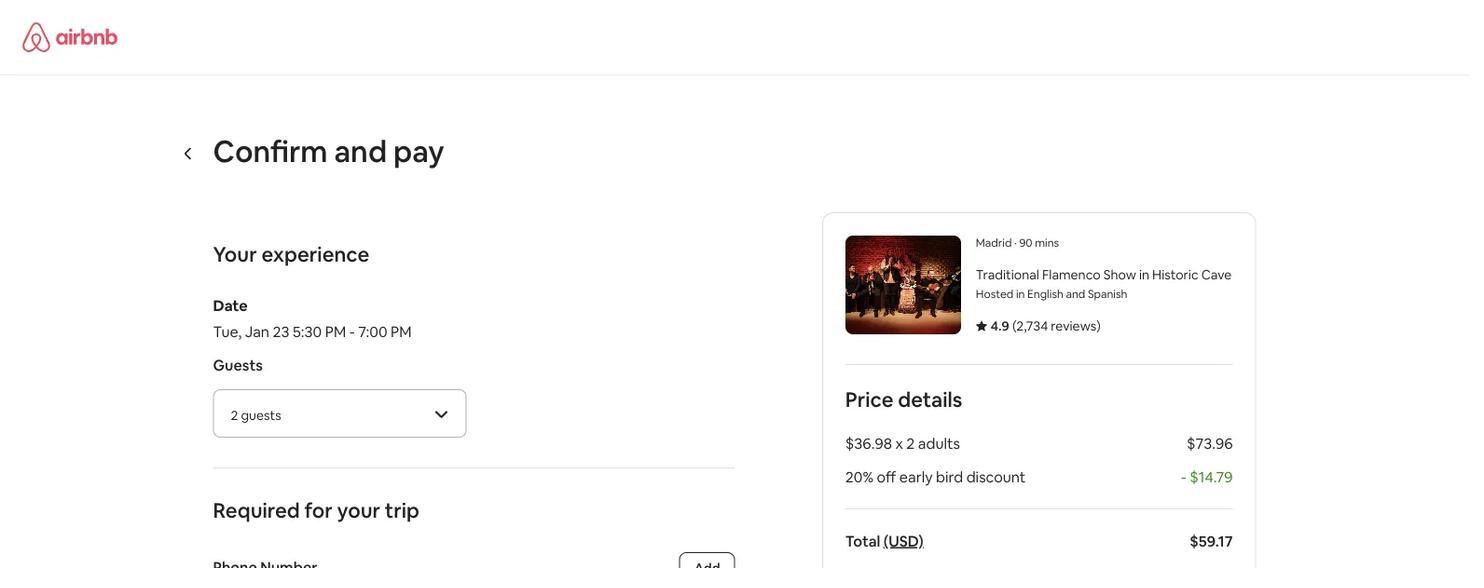 Task type: vqa. For each thing, say whether or not it's contained in the screenshot.
a
no



Task type: describe. For each thing, give the bounding box(es) containing it.
2 guests button
[[214, 391, 466, 437]]

7:00
[[358, 322, 387, 341]]

5:30
[[293, 322, 322, 341]]

tue,
[[213, 322, 242, 341]]

1 vertical spatial 2
[[906, 434, 915, 453]]

reviews
[[1051, 318, 1097, 335]]

and inside "traditional flamenco show in historic cave hosted in english and spanish"
[[1066, 287, 1085, 302]]

off
[[877, 468, 896, 487]]

english
[[1027, 287, 1064, 302]]

2 pm from the left
[[391, 322, 412, 341]]

(
[[1012, 318, 1016, 335]]

(usd)
[[884, 532, 924, 551]]

traditional flamenco show in historic cave hosted in english and spanish
[[976, 267, 1232, 302]]

madrid
[[976, 236, 1012, 250]]

for
[[304, 497, 333, 524]]

0 horizontal spatial and
[[334, 131, 387, 171]]

2,734
[[1016, 318, 1048, 335]]

details
[[898, 386, 962, 413]]

$14.79
[[1190, 468, 1233, 487]]

spanish
[[1088, 287, 1127, 302]]

1 pm from the left
[[325, 322, 346, 341]]

total
[[845, 532, 880, 551]]

bird
[[936, 468, 963, 487]]

- inside date tue, jan 23 5:30 pm - 7:00 pm
[[349, 322, 355, 341]]

price
[[845, 386, 894, 413]]

early
[[899, 468, 933, 487]]

)
[[1097, 318, 1101, 335]]

23
[[273, 322, 290, 341]]

0 horizontal spatial in
[[1016, 287, 1025, 302]]

4.9
[[991, 318, 1010, 335]]

discount
[[966, 468, 1026, 487]]

confirm
[[213, 131, 328, 171]]

$36.98
[[845, 434, 892, 453]]

cave
[[1201, 267, 1232, 283]]

- $14.79
[[1181, 468, 1233, 487]]

(usd) button
[[884, 532, 924, 551]]

$59.17
[[1190, 532, 1233, 551]]

historic
[[1152, 267, 1199, 283]]

back image
[[181, 146, 196, 161]]

4.9 ( 2,734 reviews )
[[991, 318, 1101, 335]]

trip
[[385, 497, 419, 524]]

x
[[895, 434, 903, 453]]

flamenco
[[1042, 267, 1101, 283]]



Task type: locate. For each thing, give the bounding box(es) containing it.
your experience
[[213, 241, 370, 268]]

0 vertical spatial and
[[334, 131, 387, 171]]

0 horizontal spatial 2
[[231, 407, 238, 424]]

$36.98 x 2 adults
[[845, 434, 960, 453]]

1 horizontal spatial in
[[1139, 267, 1149, 283]]

madrid · 90 mins
[[976, 236, 1059, 250]]

date tue, jan 23 5:30 pm - 7:00 pm
[[213, 296, 412, 341]]

experience
[[261, 241, 370, 268]]

jan
[[245, 322, 269, 341]]

and down flamenco
[[1066, 287, 1085, 302]]

2 inside dropdown button
[[231, 407, 238, 424]]

0 horizontal spatial pm
[[325, 322, 346, 341]]

pay
[[393, 131, 444, 171]]

-
[[349, 322, 355, 341], [1181, 468, 1187, 487]]

traditional
[[976, 267, 1039, 283]]

2 left guests
[[231, 407, 238, 424]]

in
[[1139, 267, 1149, 283], [1016, 287, 1025, 302]]

1 horizontal spatial and
[[1066, 287, 1085, 302]]

2 right 'x'
[[906, 434, 915, 453]]

·
[[1014, 236, 1017, 250]]

date
[[213, 296, 248, 315]]

pm right the 7:00
[[391, 322, 412, 341]]

1 vertical spatial in
[[1016, 287, 1025, 302]]

your
[[213, 241, 257, 268]]

price details
[[845, 386, 962, 413]]

0 vertical spatial 2
[[231, 407, 238, 424]]

confirm and pay
[[213, 131, 444, 171]]

and
[[334, 131, 387, 171], [1066, 287, 1085, 302]]

pm
[[325, 322, 346, 341], [391, 322, 412, 341]]

1 vertical spatial and
[[1066, 287, 1085, 302]]

required for your trip
[[213, 497, 419, 524]]

2 guests
[[231, 407, 281, 424]]

1 vertical spatial -
[[1181, 468, 1187, 487]]

mins
[[1035, 236, 1059, 250]]

0 vertical spatial in
[[1139, 267, 1149, 283]]

2
[[231, 407, 238, 424], [906, 434, 915, 453]]

show
[[1104, 267, 1136, 283]]

adults
[[918, 434, 960, 453]]

- left $14.79 in the bottom right of the page
[[1181, 468, 1187, 487]]

20%
[[845, 468, 874, 487]]

guests
[[241, 407, 281, 424]]

total (usd)
[[845, 532, 924, 551]]

required
[[213, 497, 300, 524]]

and left pay
[[334, 131, 387, 171]]

90
[[1019, 236, 1033, 250]]

1 horizontal spatial 2
[[906, 434, 915, 453]]

pm right 5:30
[[325, 322, 346, 341]]

guests
[[213, 356, 263, 375]]

in down 'traditional'
[[1016, 287, 1025, 302]]

hosted
[[976, 287, 1014, 302]]

1 horizontal spatial -
[[1181, 468, 1187, 487]]

$73.96
[[1187, 434, 1233, 453]]

in right show
[[1139, 267, 1149, 283]]

0 horizontal spatial -
[[349, 322, 355, 341]]

20% off early bird discount
[[845, 468, 1026, 487]]

0 vertical spatial -
[[349, 322, 355, 341]]

your
[[337, 497, 381, 524]]

- left the 7:00
[[349, 322, 355, 341]]

1 horizontal spatial pm
[[391, 322, 412, 341]]



